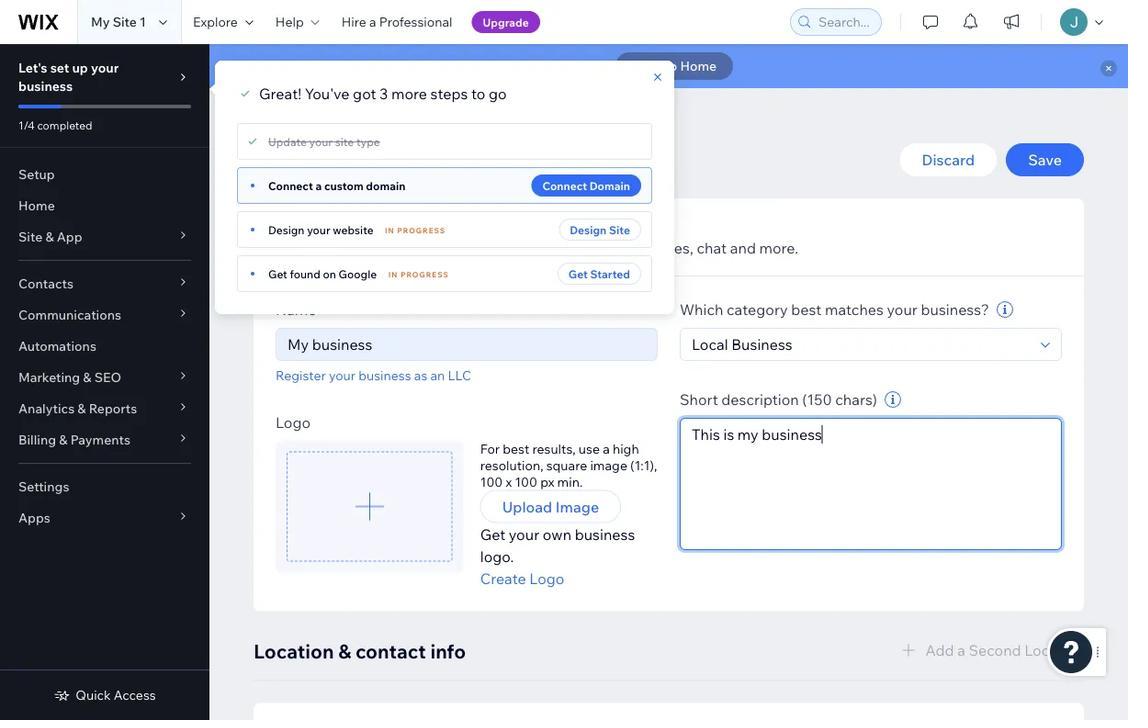 Task type: describe. For each thing, give the bounding box(es) containing it.
search
[[533, 239, 578, 257]]

type
[[356, 135, 380, 148]]

site & app button
[[0, 221, 209, 253]]

3
[[380, 85, 388, 103]]

google
[[339, 267, 377, 281]]

custom
[[324, 179, 363, 192]]

info
[[430, 639, 466, 664]]

in for design your website
[[385, 226, 395, 235]]

analytics & reports
[[18, 401, 137, 417]]

save button
[[1006, 143, 1084, 176]]

quick access
[[76, 687, 156, 703]]

payments
[[70, 432, 130, 448]]

design site button
[[559, 219, 641, 241]]

website
[[333, 223, 374, 237]]

and
[[730, 239, 756, 257]]

invoices,
[[635, 239, 693, 257]]

save
[[1028, 151, 1062, 169]]

quick
[[76, 687, 111, 703]]

marketing & seo button
[[0, 362, 209, 393]]

a for professional
[[369, 14, 376, 30]]

in progress for design your website
[[385, 226, 446, 235]]

create logo button
[[480, 567, 565, 589]]

completed
[[37, 118, 92, 132]]

analytics & reports button
[[0, 393, 209, 424]]

x
[[506, 474, 512, 490]]

0 horizontal spatial on
[[323, 267, 336, 281]]

up
[[72, 60, 88, 76]]

& for analytics
[[77, 401, 86, 417]]

site for design
[[609, 223, 630, 237]]

short
[[680, 390, 718, 409]]

back to home
[[632, 58, 717, 74]]

upload
[[502, 497, 552, 516]]

automations link
[[0, 331, 209, 362]]

my
[[91, 14, 110, 30]]

business info inside button
[[342, 116, 423, 132]]

discard
[[922, 151, 975, 169]]

professional
[[379, 14, 452, 30]]

high
[[613, 441, 639, 457]]

billing & payments button
[[0, 424, 209, 456]]

1 horizontal spatial best
[[791, 300, 822, 319]]

get inside for best results, use a high resolution, square image (1:1), 100 x 100 px min. upload image get your own business logo. create logo
[[480, 525, 505, 543]]

apps
[[18, 510, 50, 526]]

setup
[[18, 166, 55, 182]]

you've
[[305, 85, 350, 103]]

contacts button
[[0, 268, 209, 299]]

connect domain
[[542, 179, 630, 192]]

communications button
[[0, 299, 209, 331]]

update your site type
[[268, 135, 380, 148]]

analytics
[[18, 401, 75, 417]]

description
[[721, 390, 799, 409]]

results, inside the "profile your profile is what people will see on search results, invoices, chat and more."
[[582, 239, 631, 257]]

& for location
[[338, 639, 351, 664]]

for best results, use a high resolution, square image (1:1), 100 x 100 px min. upload image get your own business logo. create logo
[[480, 441, 657, 588]]

business info button
[[333, 110, 432, 138]]

home inside 'sidebar' element
[[18, 198, 55, 214]]

great!
[[259, 85, 301, 103]]

hire a professional
[[342, 14, 452, 30]]

image
[[590, 457, 627, 473]]

Enter your business or website type field
[[686, 329, 1035, 360]]

1/4
[[18, 118, 35, 132]]

update
[[268, 135, 307, 148]]

as
[[414, 367, 427, 383]]

setup link
[[0, 159, 209, 190]]

chat
[[697, 239, 727, 257]]

design for design site
[[570, 223, 607, 237]]

& for marketing
[[83, 369, 91, 385]]

0 horizontal spatial to
[[471, 85, 485, 103]]

help button
[[264, 0, 330, 44]]

best inside for best results, use a high resolution, square image (1:1), 100 x 100 px min. upload image get your own business logo. create logo
[[503, 441, 529, 457]]

back to home button
[[615, 52, 733, 80]]

chars)
[[835, 390, 877, 409]]

resolution,
[[480, 457, 543, 473]]

& for site
[[45, 229, 54, 245]]

settings for settings button
[[254, 116, 304, 132]]

steps
[[430, 85, 468, 103]]

get for get started
[[568, 267, 588, 281]]

register your business as an llc link
[[276, 367, 471, 384]]

billing
[[18, 432, 56, 448]]

progress for design your website
[[397, 226, 446, 235]]

1 vertical spatial business info
[[287, 144, 451, 176]]

reports
[[89, 401, 137, 417]]

site & app
[[18, 229, 82, 245]]

hire
[[342, 14, 366, 30]]

1/4 completed
[[18, 118, 92, 132]]

get found on google
[[268, 267, 377, 281]]

what
[[371, 239, 405, 257]]

go
[[489, 85, 507, 103]]

settings for settings link
[[18, 479, 69, 495]]

which
[[680, 300, 723, 319]]

settings button
[[244, 110, 313, 138]]

create
[[480, 569, 526, 588]]

min.
[[557, 474, 583, 490]]

my site 1
[[91, 14, 146, 30]]

a inside for best results, use a high resolution, square image (1:1), 100 x 100 px min. upload image get your own business logo. create logo
[[603, 441, 610, 457]]

hire a professional link
[[330, 0, 464, 44]]

to inside button
[[665, 58, 677, 74]]

help
[[275, 14, 304, 30]]



Task type: vqa. For each thing, say whether or not it's contained in the screenshot.
the leftmost New
no



Task type: locate. For each thing, give the bounding box(es) containing it.
2 design from the left
[[570, 223, 607, 237]]

site for my
[[113, 14, 137, 30]]

0 vertical spatial a
[[369, 14, 376, 30]]

billing & payments
[[18, 432, 130, 448]]

& inside popup button
[[83, 369, 91, 385]]

1 100 from the left
[[480, 474, 503, 490]]

site inside button
[[609, 223, 630, 237]]

1 horizontal spatial to
[[665, 58, 677, 74]]

connect domain button
[[531, 175, 641, 197]]

0 vertical spatial settings
[[254, 116, 304, 132]]

business info up domain
[[287, 144, 451, 176]]

0 horizontal spatial home
[[18, 198, 55, 214]]

0 vertical spatial on
[[512, 239, 530, 257]]

results,
[[582, 239, 631, 257], [532, 441, 576, 457]]

business up "type"
[[342, 116, 396, 132]]

a for custom
[[316, 179, 322, 192]]

progress for get found on google
[[401, 270, 449, 279]]

Type your business name (e.g., Amy's Shoes) field
[[282, 329, 651, 360]]

& for billing
[[59, 432, 68, 448]]

in for get found on google
[[388, 270, 398, 279]]

& left contact in the bottom left of the page
[[338, 639, 351, 664]]

1 horizontal spatial a
[[369, 14, 376, 30]]

for
[[480, 441, 500, 457]]

logo inside for best results, use a high resolution, square image (1:1), 100 x 100 px min. upload image get your own business logo. create logo
[[529, 569, 565, 588]]

get left started
[[568, 267, 588, 281]]

location
[[254, 639, 334, 664]]

0 horizontal spatial settings
[[18, 479, 69, 495]]

business info up "type"
[[342, 116, 423, 132]]

logo.
[[480, 547, 514, 565]]

seo
[[94, 369, 121, 385]]

got
[[353, 85, 376, 103]]

great! you've got 3 more steps to go
[[259, 85, 507, 103]]

1 horizontal spatial get
[[480, 525, 505, 543]]

settings inside settings button
[[254, 116, 304, 132]]

2 horizontal spatial site
[[609, 223, 630, 237]]

design for design your website
[[268, 223, 305, 237]]

in progress
[[385, 226, 446, 235], [388, 270, 449, 279]]

get inside button
[[568, 267, 588, 281]]

access
[[114, 687, 156, 703]]

(1:1),
[[630, 457, 657, 473]]

business inside let's set up your business
[[18, 78, 73, 94]]

to right back
[[665, 58, 677, 74]]

started
[[590, 267, 630, 281]]

your up the profile on the top of the page
[[307, 223, 330, 237]]

2 100 from the left
[[515, 474, 537, 490]]

explore
[[193, 14, 238, 30]]

Describe your business here. What makes it great? Use short catchy text to tell people what you do or offer. text field
[[681, 419, 1061, 549]]

business up custom
[[287, 144, 396, 176]]

& left the app
[[45, 229, 54, 245]]

design your website
[[268, 223, 374, 237]]

0 horizontal spatial best
[[503, 441, 529, 457]]

on right found
[[323, 267, 336, 281]]

1 vertical spatial on
[[323, 267, 336, 281]]

set
[[50, 60, 69, 76]]

site left the app
[[18, 229, 42, 245]]

1 vertical spatial settings
[[18, 479, 69, 495]]

0 horizontal spatial business
[[18, 78, 73, 94]]

& inside dropdown button
[[45, 229, 54, 245]]

let's
[[18, 60, 47, 76]]

px
[[540, 474, 554, 490]]

home inside button
[[680, 58, 717, 74]]

your inside register your business as an llc link
[[329, 367, 356, 383]]

apps button
[[0, 503, 209, 534]]

sidebar element
[[0, 44, 209, 720]]

1 vertical spatial info
[[402, 144, 451, 176]]

0 vertical spatial business
[[342, 116, 396, 132]]

results, down design site
[[582, 239, 631, 257]]

connect inside button
[[542, 179, 587, 192]]

0 vertical spatial home
[[680, 58, 717, 74]]

business
[[342, 116, 396, 132], [287, 144, 396, 176]]

quick access button
[[54, 687, 156, 704]]

communications
[[18, 307, 121, 323]]

progress up 'people'
[[397, 226, 446, 235]]

0 horizontal spatial results,
[[532, 441, 576, 457]]

info inside business info button
[[399, 116, 423, 132]]

0 vertical spatial business
[[18, 78, 73, 94]]

1 vertical spatial best
[[503, 441, 529, 457]]

settings up update
[[254, 116, 304, 132]]

1 horizontal spatial business
[[358, 367, 411, 383]]

connect left domain
[[542, 179, 587, 192]]

design inside design site button
[[570, 223, 607, 237]]

your left site
[[309, 135, 333, 148]]

app
[[57, 229, 82, 245]]

get left found
[[268, 267, 287, 281]]

your inside for best results, use a high resolution, square image (1:1), 100 x 100 px min. upload image get your own business logo. create logo
[[509, 525, 539, 543]]

a right hire
[[369, 14, 376, 30]]

0 horizontal spatial 100
[[480, 474, 503, 490]]

2 vertical spatial a
[[603, 441, 610, 457]]

best up resolution,
[[503, 441, 529, 457]]

upgrade
[[483, 15, 529, 29]]

design
[[268, 223, 305, 237], [570, 223, 607, 237]]

1 vertical spatial progress
[[401, 270, 449, 279]]

more.
[[759, 239, 798, 257]]

0 horizontal spatial get
[[268, 267, 287, 281]]

business inside for best results, use a high resolution, square image (1:1), 100 x 100 px min. upload image get your own business logo. create logo
[[575, 525, 635, 543]]

1 horizontal spatial 100
[[515, 474, 537, 490]]

1 horizontal spatial on
[[512, 239, 530, 257]]

1 connect from the left
[[268, 179, 313, 192]]

profile
[[276, 215, 328, 236]]

100 left x
[[480, 474, 503, 490]]

your
[[276, 239, 306, 257]]

2 vertical spatial business
[[575, 525, 635, 543]]

on
[[512, 239, 530, 257], [323, 267, 336, 281]]

1 vertical spatial logo
[[529, 569, 565, 588]]

& left reports at the left bottom
[[77, 401, 86, 417]]

marketing & seo
[[18, 369, 121, 385]]

results, inside for best results, use a high resolution, square image (1:1), 100 x 100 px min. upload image get your own business logo. create logo
[[532, 441, 576, 457]]

get for get found on google
[[268, 267, 287, 281]]

0 vertical spatial best
[[791, 300, 822, 319]]

in progress down 'people'
[[388, 270, 449, 279]]

connect up profile
[[268, 179, 313, 192]]

get started
[[568, 267, 630, 281]]

business inside button
[[342, 116, 396, 132]]

1 vertical spatial results,
[[532, 441, 576, 457]]

site inside dropdown button
[[18, 229, 42, 245]]

1 vertical spatial home
[[18, 198, 55, 214]]

1 vertical spatial business
[[358, 367, 411, 383]]

home right back
[[680, 58, 717, 74]]

a left custom
[[316, 179, 322, 192]]

discard button
[[900, 143, 997, 176]]

1 vertical spatial a
[[316, 179, 322, 192]]

your inside let's set up your business
[[91, 60, 119, 76]]

to
[[665, 58, 677, 74], [471, 85, 485, 103]]

image
[[556, 497, 599, 516]]

connect for connect a custom domain
[[268, 179, 313, 192]]

upload image button
[[480, 490, 621, 523]]

people
[[408, 239, 456, 257]]

your right up
[[91, 60, 119, 76]]

site
[[113, 14, 137, 30], [609, 223, 630, 237], [18, 229, 42, 245]]

which category best matches your business?
[[680, 300, 989, 319]]

0 vertical spatial in
[[385, 226, 395, 235]]

info up domain
[[402, 144, 451, 176]]

progress down 'people'
[[401, 270, 449, 279]]

more
[[391, 85, 427, 103]]

0 vertical spatial to
[[665, 58, 677, 74]]

2 horizontal spatial business
[[575, 525, 635, 543]]

100 right x
[[515, 474, 537, 490]]

on right see
[[512, 239, 530, 257]]

an
[[430, 367, 445, 383]]

progress
[[397, 226, 446, 235], [401, 270, 449, 279]]

&
[[45, 229, 54, 245], [83, 369, 91, 385], [77, 401, 86, 417], [59, 432, 68, 448], [338, 639, 351, 664]]

logo down register
[[276, 413, 311, 431]]

0 vertical spatial progress
[[397, 226, 446, 235]]

llc
[[448, 367, 471, 383]]

business down let's at the left top of page
[[18, 78, 73, 94]]

design up your
[[268, 223, 305, 237]]

connect for connect domain
[[542, 179, 587, 192]]

0 horizontal spatial a
[[316, 179, 322, 192]]

1 vertical spatial business
[[287, 144, 396, 176]]

domain
[[366, 179, 406, 192]]

2 horizontal spatial a
[[603, 441, 610, 457]]

info down more
[[399, 116, 423, 132]]

category
[[727, 300, 788, 319]]

1 horizontal spatial site
[[113, 14, 137, 30]]

site left 1
[[113, 14, 137, 30]]

0 vertical spatial info
[[399, 116, 423, 132]]

1 horizontal spatial results,
[[582, 239, 631, 257]]

1 horizontal spatial settings
[[254, 116, 304, 132]]

& inside popup button
[[77, 401, 86, 417]]

your right matches
[[887, 300, 918, 319]]

results, up square
[[532, 441, 576, 457]]

is
[[357, 239, 368, 257]]

1 horizontal spatial logo
[[529, 569, 565, 588]]

1 vertical spatial in progress
[[388, 270, 449, 279]]

business down "image"
[[575, 525, 635, 543]]

get up logo.
[[480, 525, 505, 543]]

register your business as an llc
[[276, 367, 471, 383]]

in down what
[[388, 270, 398, 279]]

found
[[290, 267, 320, 281]]

site
[[335, 135, 354, 148]]

your down upload
[[509, 525, 539, 543]]

upgrade button
[[472, 11, 540, 33]]

on inside the "profile your profile is what people will see on search results, invoices, chat and more."
[[512, 239, 530, 257]]

0 vertical spatial results,
[[582, 239, 631, 257]]

best left matches
[[791, 300, 822, 319]]

0 horizontal spatial design
[[268, 223, 305, 237]]

0 horizontal spatial connect
[[268, 179, 313, 192]]

settings up apps
[[18, 479, 69, 495]]

back
[[632, 58, 662, 74]]

business info
[[342, 116, 423, 132], [287, 144, 451, 176]]

1
[[140, 14, 146, 30]]

2 connect from the left
[[542, 179, 587, 192]]

1 vertical spatial in
[[388, 270, 398, 279]]

1 vertical spatial to
[[471, 85, 485, 103]]

business left the as
[[358, 367, 411, 383]]

0 vertical spatial in progress
[[385, 226, 446, 235]]

Search... field
[[813, 9, 876, 35]]

1 horizontal spatial home
[[680, 58, 717, 74]]

your right register
[[329, 367, 356, 383]]

short description (150 chars)
[[680, 390, 877, 409]]

marketing
[[18, 369, 80, 385]]

own
[[543, 525, 571, 543]]

register
[[276, 367, 326, 383]]

contacts
[[18, 276, 73, 292]]

1 design from the left
[[268, 223, 305, 237]]

profile
[[310, 239, 354, 257]]

0 vertical spatial logo
[[276, 413, 311, 431]]

(150
[[802, 390, 832, 409]]

in progress up 'people'
[[385, 226, 446, 235]]

1 horizontal spatial design
[[570, 223, 607, 237]]

a up image
[[603, 441, 610, 457]]

& right billing
[[59, 432, 68, 448]]

design site
[[570, 223, 630, 237]]

automations
[[18, 338, 96, 354]]

back to home alert
[[209, 44, 1128, 88]]

design up search
[[570, 223, 607, 237]]

& inside dropdown button
[[59, 432, 68, 448]]

home down "setup"
[[18, 198, 55, 214]]

0 horizontal spatial logo
[[276, 413, 311, 431]]

in progress for get found on google
[[388, 270, 449, 279]]

settings inside settings link
[[18, 479, 69, 495]]

to left go
[[471, 85, 485, 103]]

logo right create
[[529, 569, 565, 588]]

domain
[[590, 179, 630, 192]]

1 horizontal spatial connect
[[542, 179, 587, 192]]

in up what
[[385, 226, 395, 235]]

contact
[[356, 639, 426, 664]]

& left seo
[[83, 369, 91, 385]]

a
[[369, 14, 376, 30], [316, 179, 322, 192], [603, 441, 610, 457]]

0 horizontal spatial site
[[18, 229, 42, 245]]

2 horizontal spatial get
[[568, 267, 588, 281]]

get started button
[[557, 263, 641, 285]]

site up started
[[609, 223, 630, 237]]

0 vertical spatial business info
[[342, 116, 423, 132]]

home link
[[0, 190, 209, 221]]

info
[[399, 116, 423, 132], [402, 144, 451, 176]]

square
[[546, 457, 587, 473]]



